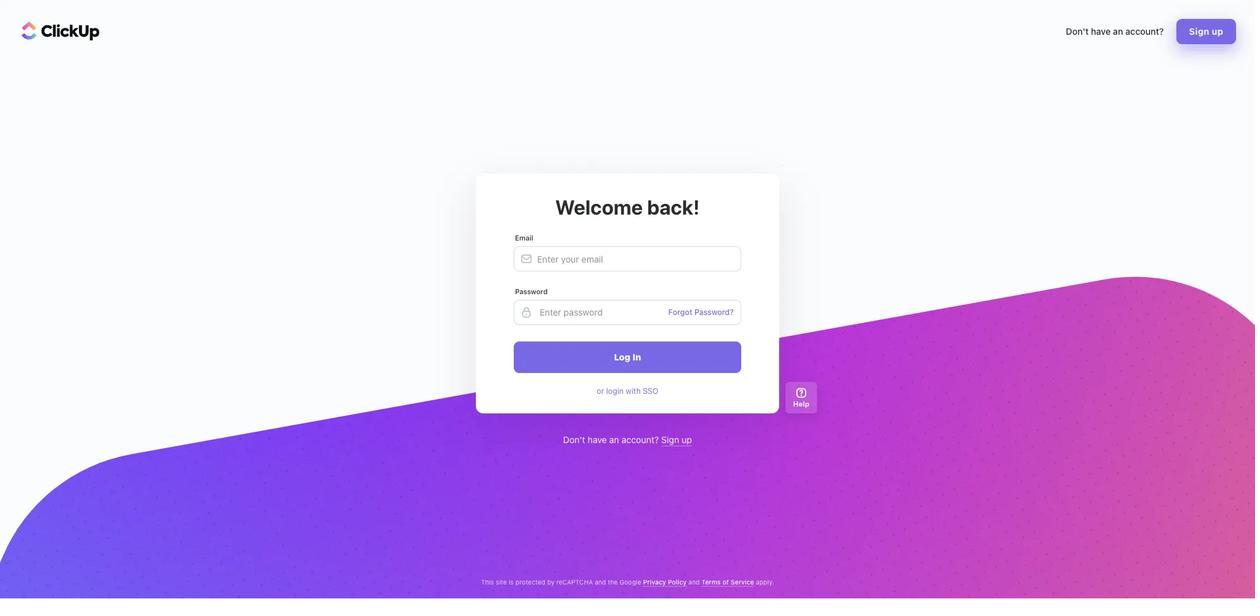Task type: vqa. For each thing, say whether or not it's contained in the screenshot.
account?
yes



Task type: describe. For each thing, give the bounding box(es) containing it.
this
[[481, 579, 494, 586]]

don't for don't have an account?
[[1066, 26, 1089, 37]]

protected
[[516, 579, 545, 586]]

don't have an account?
[[1066, 26, 1164, 37]]

apply.
[[756, 579, 774, 586]]

in
[[633, 352, 641, 363]]

or login with sso link
[[597, 387, 658, 396]]

don't for don't have an account? sign up
[[563, 435, 585, 446]]

don't have an account? sign up
[[563, 435, 692, 446]]

is
[[509, 579, 514, 586]]

help link
[[786, 382, 817, 414]]

forgot
[[668, 308, 692, 317]]

welcome back!
[[555, 195, 700, 219]]

have for don't have an account?
[[1091, 26, 1111, 37]]

account? for don't have an account? sign up
[[622, 435, 659, 446]]

log
[[614, 352, 630, 363]]

email
[[515, 234, 533, 242]]

0 horizontal spatial up
[[682, 435, 692, 446]]

with
[[626, 387, 641, 396]]

terms of service link
[[702, 579, 754, 587]]

service
[[731, 579, 754, 586]]

0 horizontal spatial password
[[515, 288, 548, 296]]

Password password field
[[514, 300, 741, 325]]

recaptcha
[[556, 579, 593, 586]]

back!
[[647, 195, 700, 219]]

site
[[496, 579, 507, 586]]

have for don't have an account? sign up
[[588, 435, 607, 446]]

this site is protected by recaptcha and the google privacy policy and terms of service apply.
[[481, 579, 774, 586]]

1 vertical spatial sign
[[661, 435, 679, 446]]

an for don't have an account? sign up
[[609, 435, 619, 446]]

login
[[606, 387, 624, 396]]

the
[[608, 579, 618, 586]]

privacy policy link
[[643, 579, 687, 587]]

1 horizontal spatial sign up link
[[1177, 19, 1236, 44]]

login element
[[514, 234, 741, 396]]



Task type: locate. For each thing, give the bounding box(es) containing it.
help
[[793, 400, 810, 409]]

0 vertical spatial sign
[[1189, 26, 1210, 37]]

0 horizontal spatial don't
[[563, 435, 585, 446]]

or
[[597, 387, 604, 396]]

0 vertical spatial an
[[1113, 26, 1123, 37]]

by
[[547, 579, 555, 586]]

0 horizontal spatial an
[[609, 435, 619, 446]]

account? for don't have an account?
[[1126, 26, 1164, 37]]

1 horizontal spatial up
[[1212, 26, 1224, 37]]

0 horizontal spatial sign
[[661, 435, 679, 446]]

privacy
[[643, 579, 666, 586]]

1 vertical spatial don't
[[563, 435, 585, 446]]

clickup - home image
[[21, 21, 100, 40]]

password
[[515, 288, 548, 296], [695, 308, 730, 317]]

up
[[1212, 26, 1224, 37], [682, 435, 692, 446]]

1 horizontal spatial sign
[[1189, 26, 1210, 37]]

sso
[[643, 387, 658, 396]]

google
[[620, 579, 641, 586]]

1 horizontal spatial an
[[1113, 26, 1123, 37]]

1 horizontal spatial password
[[695, 308, 730, 317]]

0 vertical spatial sign up link
[[1177, 19, 1236, 44]]

and left the
[[595, 579, 606, 586]]

Email email field
[[514, 246, 741, 272]]

1 vertical spatial account?
[[622, 435, 659, 446]]

account? down with
[[622, 435, 659, 446]]

1 horizontal spatial don't
[[1066, 26, 1089, 37]]

2 and from the left
[[689, 579, 700, 586]]

1 horizontal spatial account?
[[1126, 26, 1164, 37]]

0 horizontal spatial account?
[[622, 435, 659, 446]]

an
[[1113, 26, 1123, 37], [609, 435, 619, 446]]

0 vertical spatial password
[[515, 288, 548, 296]]

sign up
[[1189, 26, 1224, 37]]

sign
[[1189, 26, 1210, 37], [661, 435, 679, 446]]

0 horizontal spatial have
[[588, 435, 607, 446]]

1 and from the left
[[595, 579, 606, 586]]

password down email at the top left
[[515, 288, 548, 296]]

0 horizontal spatial sign up link
[[661, 435, 692, 447]]

welcome
[[555, 195, 643, 219]]

1 vertical spatial have
[[588, 435, 607, 446]]

don't
[[1066, 26, 1089, 37], [563, 435, 585, 446]]

account? left sign up
[[1126, 26, 1164, 37]]

1 vertical spatial sign up link
[[661, 435, 692, 447]]

an for don't have an account?
[[1113, 26, 1123, 37]]

0 vertical spatial have
[[1091, 26, 1111, 37]]

log in
[[614, 352, 641, 363]]

1 horizontal spatial have
[[1091, 26, 1111, 37]]

of
[[723, 579, 729, 586]]

have
[[1091, 26, 1111, 37], [588, 435, 607, 446]]

1 vertical spatial an
[[609, 435, 619, 446]]

forgot password ?
[[668, 308, 734, 317]]

and
[[595, 579, 606, 586], [689, 579, 700, 586]]

terms
[[702, 579, 721, 586]]

and right policy
[[689, 579, 700, 586]]

log in button
[[514, 342, 741, 374]]

0 vertical spatial up
[[1212, 26, 1224, 37]]

account?
[[1126, 26, 1164, 37], [622, 435, 659, 446]]

0 vertical spatial account?
[[1126, 26, 1164, 37]]

sign up link
[[1177, 19, 1236, 44], [661, 435, 692, 447]]

1 horizontal spatial and
[[689, 579, 700, 586]]

1 vertical spatial password
[[695, 308, 730, 317]]

0 horizontal spatial and
[[595, 579, 606, 586]]

1 vertical spatial up
[[682, 435, 692, 446]]

?
[[730, 308, 734, 317]]

password right forgot
[[695, 308, 730, 317]]

or login with sso
[[597, 387, 658, 396]]

0 vertical spatial don't
[[1066, 26, 1089, 37]]

policy
[[668, 579, 687, 586]]



